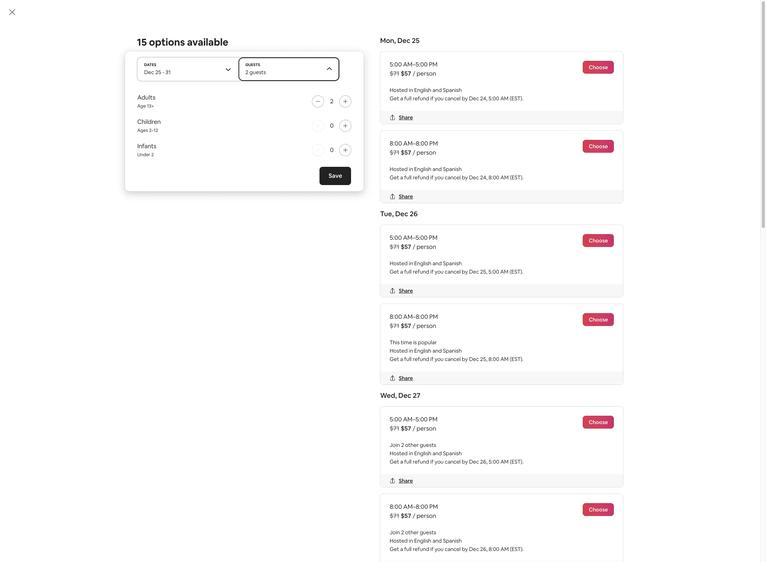 Task type: locate. For each thing, give the bounding box(es) containing it.
26,
[[480, 459, 488, 466], [480, 546, 488, 553]]

0 horizontal spatial $71 $57 / person
[[436, 474, 483, 482]]

if inside 'contact jose antonio for dates and times not listed, or if you want to book for a larger group.'
[[271, 60, 275, 67]]

made
[[460, 214, 476, 222], [447, 308, 463, 316], [513, 317, 529, 325], [515, 353, 532, 361]]

we down the places
[[506, 232, 515, 240]]

hosted in english and spanish get a full refund if you cancel by dec 24, 5:00 am (est).
[[390, 87, 524, 102]]

the left "best"
[[259, 157, 269, 165]]

the up or
[[267, 52, 277, 60]]

was up 'us'
[[408, 214, 419, 222]]

super inside i'm giving this a 5* star review exclusively because of carmen. she was the most amazing guide, super knowledgeable, friendly, attentive to your needs. the best storyteller ever!! she makes all of this worth it.
[[261, 148, 277, 156]]

tour up mayan
[[449, 139, 460, 147]]

8:00 am–8:00 pm $71 $57 / person for join 2 other guests
[[390, 503, 438, 521]]

spanish inside hosted in english and spanish get a full refund if you cancel by dec 24, 8:00 am (est).
[[443, 166, 462, 173]]

5 spanish from the top
[[443, 451, 462, 457]]

join inside "join 2 other guests hosted in english and spanish get a full refund if you cancel by dec 26, 8:00 am (est)."
[[390, 530, 400, 537]]

0 horizontal spatial tue,
[[350, 436, 362, 444]]

1 vertical spatial ride
[[497, 381, 508, 389]]

getting
[[500, 148, 521, 156]]

0 horizontal spatial with
[[427, 242, 439, 250]]

1 horizontal spatial bus
[[477, 381, 487, 389]]

chichen down prohibited.
[[197, 43, 220, 51]]

up down it
[[449, 372, 456, 380]]

frank
[[383, 139, 399, 147]]

0 vertical spatial other
[[405, 442, 419, 449]]

(est). inside "join 2 other guests hosted in english and spanish get a full refund if you cancel by dec 26, 8:00 am (est)."
[[510, 546, 524, 553]]

2 5:00 am–5:00 pm $71 $57 / person from the top
[[390, 234, 438, 251]]

1 vertical spatial we
[[506, 232, 515, 240]]

list
[[164, 116, 596, 407]]

be
[[548, 344, 555, 352], [420, 372, 427, 380]]

show more for sites),
[[383, 319, 415, 327]]

show more button for sites),
[[383, 319, 422, 327]]

was up learning
[[400, 139, 411, 147]]

refund inside hosted in english and spanish get a full refund if you cancel by dec 24, 8:00 am (est).
[[413, 174, 429, 181]]

book down 'us'
[[411, 242, 425, 250]]

0 horizontal spatial tour
[[395, 214, 407, 222]]

be up easier at the bottom right of page
[[548, 344, 555, 352]]

6 cancel from the top
[[445, 546, 461, 553]]

0 vertical spatial experience
[[447, 290, 478, 298]]

english inside hosted in english and spanish get a full refund if you cancel by dec 25, 5:00 am (est).
[[414, 260, 432, 267]]

0 horizontal spatial definitely
[[383, 242, 410, 250]]

2 horizontal spatial would
[[538, 390, 555, 398]]

tue, inside tue, dec 26 5:00 am–5:00 pm
[[350, 436, 362, 444]]

about up communicated
[[424, 223, 441, 231]]

in inside this time is popular hosted in english and spanish get a full refund if you cancel by dec 25, 8:00 am (est).
[[409, 348, 413, 355]]

for
[[191, 60, 198, 67], [319, 60, 327, 67], [489, 299, 497, 307]]

infants
[[137, 142, 156, 150]]

contact jose antonio for dates and times not listed, or if you want to book for a larger group.
[[137, 60, 331, 74]]

1 up from the left
[[383, 372, 391, 380]]

2 show more from the top
[[383, 319, 415, 327]]

and inside hosted in english and spanish get a full refund if you cancel by dec 25, 5:00 am (est).
[[433, 260, 442, 267]]

2 26, from the top
[[480, 546, 488, 553]]

6 english from the top
[[414, 538, 432, 545]]

show more button
[[383, 244, 422, 252], [383, 319, 422, 327]]

back down arrived
[[509, 381, 523, 389]]

all right 'makes'
[[187, 166, 193, 174]]

you inside hosted in english and spanish get a full refund if you cancel by dec 25, 5:00 am (est).
[[435, 269, 444, 275]]

full inside hosted in english and spanish get a full refund if you cancel by dec 25, 5:00 am (est).
[[404, 269, 412, 275]]

tour up teaching
[[395, 214, 407, 222]]

2023 for yuna
[[209, 201, 221, 207]]

share for hosted in english and spanish get a full refund if you cancel by dec 25, 5:00 am (est).
[[399, 288, 413, 295]]

1 $71 $57 / person from the left
[[436, 474, 483, 482]]

(needed
[[383, 344, 407, 352]]

it up had
[[444, 299, 447, 307]]

claire image
[[383, 192, 399, 207]]

bus down recommend. on the right of the page
[[398, 308, 408, 316]]

26, for 8:00 am–8:00 pm $71 $57 / person
[[480, 546, 488, 553]]

october down "yuna"
[[187, 201, 208, 207]]

can
[[423, 353, 433, 361]]

save
[[329, 172, 342, 180]]

26, inside join 2 other guests hosted in english and spanish get a full refund if you cancel by dec 26, 5:00 am (est).
[[480, 459, 488, 466]]

1 get from the top
[[390, 95, 399, 102]]

5*
[[211, 139, 217, 147]]

get
[[390, 95, 399, 102], [390, 174, 399, 181], [390, 269, 399, 275], [390, 356, 399, 363], [390, 459, 399, 466], [390, 546, 399, 553]]

1 vertical spatial popular
[[464, 454, 483, 461]]

definitely inside i seriously enjoyed this experience and would definitely recommend. despite it being tailored for a larger group (it was a full bus and folks had made reservations off of different tour sites), the guide was really knowledgeable and made the experience all the more interesting by sharing her own stories. we visited in october, but it was still really hot at chichen itza (needed to buy water multiple times) --  super necessary to be hydrated. you can leave stuff in the bus, so that made it easier to bring only valuables. it was also a really long tour; we woke up at 4am to be picked up by 5am and arrived back at the hotel at around dinner time -- the bus on ride back to the hotel was nap time haha. again, a really great experience and would do again!
[[510, 290, 536, 298]]

3 spanish from the top
[[443, 260, 462, 267]]

full inside i seriously enjoyed this experience and would definitely recommend. despite it being tailored for a larger group (it was a full bus and folks had made reservations off of different tour sites), the guide was really knowledgeable and made the experience all the more interesting by sharing her own stories. we visited in october, but it was still really hot at chichen itza (needed to buy water multiple times) --  super necessary to be hydrated. you can leave stuff in the bus, so that made it easier to bring only valuables. it was also a really long tour; we woke up at 4am to be picked up by 5am and arrived back at the hotel at around dinner time -- the bus on ride back to the hotel was nap time haha. again, a really great experience and would do again!
[[388, 308, 396, 316]]

- inside dates dec 25 - 31
[[162, 69, 164, 76]]

was right (it
[[546, 299, 557, 307]]

october for emily
[[403, 125, 424, 132]]

1 horizontal spatial itza
[[543, 335, 554, 343]]

dinner
[[427, 381, 445, 389]]

3 8:00 am–8:00 pm $71 $57 / person from the top
[[390, 503, 438, 521]]

tour
[[449, 139, 460, 147], [395, 214, 407, 222], [543, 308, 554, 316]]

3 hosted from the top
[[390, 260, 408, 267]]

5:00 am–5:00 pm $71 $57 / person down 'us'
[[390, 234, 438, 251]]

1 vertical spatial 5:00 am–5:00 pm $71 $57 / person
[[390, 234, 438, 251]]

1 vertical spatial definitely
[[510, 290, 536, 298]]

6 refund from the top
[[413, 546, 429, 553]]

share
[[399, 114, 413, 121], [399, 193, 413, 200], [399, 288, 413, 295], [399, 375, 413, 382], [399, 478, 413, 485]]

to left see
[[522, 148, 528, 156]]

yuna image
[[167, 192, 182, 207]]

larger inside 'contact jose antonio for dates and times not listed, or if you want to book for a larger group.'
[[137, 67, 151, 74]]

26 up / person
[[376, 436, 383, 444]]

refund inside this time is popular hosted in english and spanish get a full refund if you cancel by dec 25, 8:00 am (est).
[[413, 356, 429, 363]]

would up 'off' in the bottom of the page
[[491, 290, 508, 298]]

0 vertical spatial 26
[[410, 210, 418, 218]]

24,
[[480, 95, 488, 102], [480, 174, 488, 181]]

enjoyable
[[512, 214, 539, 222]]

this
[[195, 139, 205, 147], [508, 139, 518, 147], [201, 166, 211, 174], [435, 290, 446, 298]]

was down had
[[429, 317, 440, 325]]

more for the
[[400, 319, 415, 327]]

popular inside this time is popular hosted in english and spanish get a full refund if you cancel by dec 25, 8:00 am (est).
[[418, 339, 437, 346]]

best
[[271, 157, 283, 165]]

1 vertical spatial 26,
[[480, 546, 488, 553]]

25, down again!!
[[480, 269, 488, 275]]

october,
[[420, 335, 445, 343]]

0 horizontal spatial it
[[444, 299, 447, 307]]

full inside "join 2 other guests hosted in english and spanish get a full refund if you cancel by dec 26, 8:00 am (est)."
[[404, 546, 412, 553]]

1 vertical spatial 25,
[[480, 356, 488, 363]]

1 horizontal spatial popular
[[464, 454, 483, 461]]

6 spanish from the top
[[443, 538, 462, 545]]

all inside i seriously enjoyed this experience and would definitely recommend. despite it being tailored for a larger group (it was a full bus and folks had made reservations off of different tour sites), the guide was really knowledgeable and made the experience all the more interesting by sharing her own stories. we visited in october, but it was still really hot at chichen itza (needed to buy water multiple times) --  super necessary to be hydrated. you can leave stuff in the bus, so that made it easier to bring only valuables. it was also a really long tour; we woke up at 4am to be picked up by 5am and arrived back at the hotel at around dinner time -- the bus on ride back to the hotel was nap time haha. again, a really great experience and would do again!
[[416, 326, 422, 334]]

review
[[230, 139, 249, 147]]

we down enjoyable
[[518, 223, 526, 231]]

1 vertical spatial book
[[411, 242, 425, 250]]

5 hosted from the top
[[390, 451, 408, 457]]

list containing emily
[[164, 116, 596, 407]]

$71 $57 / person down join 2 other guests
[[523, 474, 569, 482]]

4 refund from the top
[[413, 356, 429, 363]]

a inside hosted in english and spanish get a full refund if you cancel by dec 24, 5:00 am (est).
[[400, 95, 403, 102]]

1 show more button from the top
[[383, 244, 422, 252]]

spanish inside "join 2 other guests hosted in english and spanish get a full refund if you cancel by dec 26, 8:00 am (est)."
[[443, 538, 462, 545]]

5 cancel from the top
[[445, 459, 461, 466]]

am–8:00 for hosted in english and spanish
[[403, 140, 428, 148]]

1 vertical spatial experience
[[383, 326, 415, 334]]

5am.
[[252, 52, 265, 60]]

pm
[[429, 61, 438, 68], [430, 140, 438, 148], [429, 234, 438, 242], [430, 313, 438, 321], [429, 416, 438, 424], [384, 446, 391, 453], [471, 446, 478, 453], [430, 503, 438, 511]]

show up visited
[[383, 319, 399, 327]]

more up october,
[[434, 326, 449, 334]]

2 share from the top
[[399, 193, 413, 200]]

2 25, from the top
[[480, 356, 488, 363]]

this inside this time is popular hosted in english and spanish get a full refund if you cancel by dec 25, 8:00 am (est).
[[390, 339, 400, 346]]

october for claire
[[403, 201, 424, 207]]

8:00
[[390, 140, 402, 148], [489, 174, 500, 181], [390, 313, 402, 321], [489, 356, 499, 363], [436, 446, 447, 453], [390, 503, 402, 511], [489, 546, 500, 553]]

experience up visited
[[383, 326, 415, 334]]

2 english from the top
[[414, 166, 432, 173]]

0 vertical spatial show more button
[[383, 244, 422, 252]]

25 right mon,
[[412, 36, 420, 45]]

1 horizontal spatial for
[[319, 60, 327, 67]]

2 horizontal spatial we
[[506, 232, 515, 240]]

2023 inside emily october 2023
[[425, 125, 437, 132]]

0 horizontal spatial we
[[518, 223, 526, 231]]

to
[[299, 60, 305, 67], [522, 148, 528, 156], [218, 157, 224, 165], [408, 344, 414, 352], [540, 344, 547, 352], [383, 363, 389, 371], [413, 372, 419, 380], [524, 381, 530, 389]]

1 vertical spatial itza
[[543, 335, 554, 343]]

0 vertical spatial 0
[[330, 122, 334, 130]]

1 spanish from the top
[[443, 87, 462, 94]]

by inside hosted in english and spanish get a full refund if you cancel by dec 25, 5:00 am (est).
[[462, 269, 468, 275]]

if
[[271, 60, 275, 67], [430, 95, 434, 102], [430, 174, 434, 181], [430, 269, 434, 275], [430, 356, 434, 363], [430, 459, 434, 466], [430, 546, 434, 553]]

1 cancel from the top
[[445, 95, 461, 102]]

2 horizontal spatial tour
[[543, 308, 554, 316]]

1 share button from the top
[[387, 111, 416, 124]]

sights.
[[407, 157, 425, 165]]

infants group
[[137, 142, 352, 158]]

for inside i seriously enjoyed this experience and would definitely recommend. despite it being tailored for a larger group (it was a full bus and folks had made reservations off of different tour sites), the guide was really knowledgeable and made the experience all the more interesting by sharing her own stories. we visited in october, but it was still really hot at chichen itza (needed to buy water multiple times) --  super necessary to be hydrated. you can leave stuff in the bus, so that made it easier to bring only valuables. it was also a really long tour; we woke up at 4am to be picked up by 5am and arrived back at the hotel at around dinner time -- the bus on ride back to the hotel was nap time haha. again, a really great experience and would do again!
[[489, 299, 497, 307]]

1 horizontal spatial we
[[480, 139, 490, 147]]

1 vertical spatial show more button
[[383, 319, 422, 327]]

0 vertical spatial super
[[261, 148, 277, 156]]

francys october 2023
[[403, 267, 437, 283]]

you inside hosted in english and spanish get a full refund if you cancel by dec 24, 8:00 am (est).
[[435, 174, 444, 181]]

am–8:00 inside '8:00 am–8:00 pm this time is popular'
[[448, 446, 470, 453]]

1 horizontal spatial with
[[483, 232, 496, 240]]

0 horizontal spatial popular
[[418, 339, 437, 346]]

get inside hosted in english and spanish get a full refund if you cancel by dec 24, 5:00 am (est).
[[390, 95, 399, 102]]

in inside "join 2 other guests hosted in english and spanish get a full refund if you cancel by dec 26, 8:00 am (est)."
[[409, 538, 413, 545]]

25 for dates dec 25 - 31
[[155, 69, 161, 76]]

in inside hosted in english and spanish get a full refund if you cancel by dec 25, 5:00 am (est).
[[409, 260, 413, 267]]

2023 up 'enjoyed'
[[425, 276, 437, 283]]

show down going,
[[383, 244, 399, 252]]

dec inside join 2 other guests hosted in english and spanish get a full refund if you cancel by dec 26, 5:00 am (est).
[[469, 459, 479, 466]]

25, inside this time is popular hosted in english and spanish get a full refund if you cancel by dec 25, 8:00 am (est).
[[480, 356, 488, 363]]

24, inside hosted in english and spanish get a full refund if you cancel by dec 24, 8:00 am (est).
[[480, 174, 488, 181]]

25 inside dates dec 25 - 31
[[155, 69, 161, 76]]

of down attentive
[[194, 166, 200, 174]]

0 vertical spatial with
[[483, 232, 496, 240]]

3 refund from the top
[[413, 269, 429, 275]]

about inside the our tour was great! gabriel made the bus ride enjoyable by teaching us all about the mayans and the places we were going, and communicated very well with us! we would definitely book with amigo tours again!!
[[424, 223, 441, 231]]

24, for 8:00 am–8:00 pm $71 $57 / person
[[480, 174, 488, 181]]

1 vertical spatial 8:00 am–8:00 pm $71 $57 / person
[[390, 313, 438, 330]]

october
[[403, 125, 424, 132], [187, 201, 208, 207], [403, 201, 424, 207], [403, 276, 424, 283]]

26 up 'us'
[[410, 210, 418, 218]]

2023 up "great!"
[[425, 201, 437, 207]]

super down exclusively
[[261, 148, 277, 156]]

1 english from the top
[[414, 87, 432, 94]]

we inside the our tour was great! gabriel made the bus ride enjoyable by teaching us all about the mayans and the places we were going, and communicated very well with us! we would definitely book with amigo tours again!!
[[506, 232, 515, 240]]

2023 down worth
[[209, 201, 221, 207]]

2 spanish from the top
[[443, 166, 462, 173]]

tue, dec 26 5:00 am–5:00 pm
[[350, 436, 391, 453]]

and inside join 2 other guests hosted in english and spanish get a full refund if you cancel by dec 26, 5:00 am (est).
[[433, 451, 442, 457]]

1 vertical spatial about
[[424, 223, 441, 231]]

popular inside '8:00 am–8:00 pm this time is popular'
[[464, 454, 483, 461]]

carmen.
[[313, 139, 337, 147]]

2 show more button from the top
[[383, 319, 422, 327]]

2 horizontal spatial of
[[510, 308, 516, 316]]

to up "around"
[[413, 372, 419, 380]]

0 horizontal spatial of
[[194, 166, 200, 174]]

cancel inside hosted in english and spanish get a full refund if you cancel by dec 25, 5:00 am (est).
[[445, 269, 461, 275]]

tue, for tue, dec 26
[[380, 210, 394, 218]]

0 vertical spatial show
[[383, 244, 399, 252]]

am–5:00 down mon, dec 25
[[403, 61, 428, 68]]

2 horizontal spatial bus
[[488, 214, 498, 222]]

adults group
[[137, 94, 352, 109]]

of up knowledgeable,
[[306, 139, 312, 147]]

october down claire
[[403, 201, 424, 207]]

gabriel
[[438, 214, 459, 222]]

back down tour;
[[512, 372, 525, 380]]

1 horizontal spatial super
[[494, 344, 510, 352]]

1 vertical spatial 25
[[155, 69, 161, 76]]

share down 'only'
[[399, 375, 413, 382]]

made up mayans
[[460, 214, 476, 222]]

1 26, from the top
[[480, 459, 488, 466]]

1 horizontal spatial chichen
[[519, 335, 542, 343]]

5:00 am–5:00 pm $71 $57 / person down mon, dec 25
[[390, 61, 438, 78]]

2 refund from the top
[[413, 174, 429, 181]]

1 vertical spatial of
[[194, 166, 200, 174]]

show more up visited
[[383, 319, 415, 327]]

4 get from the top
[[390, 356, 399, 363]]

refund inside hosted in english and spanish get a full refund if you cancel by dec 25, 5:00 am (est).
[[413, 269, 429, 275]]

to right want
[[299, 60, 305, 67]]

am–5:00 up / person
[[361, 446, 383, 453]]

full inside hosted in english and spanish get a full refund if you cancel by dec 24, 8:00 am (est).
[[404, 174, 412, 181]]

about down awesome
[[419, 148, 436, 156]]

bus inside the our tour was great! gabriel made the bus ride enjoyable by teaching us all about the mayans and the places we were going, and communicated very well with us! we would definitely book with amigo tours again!!
[[488, 214, 498, 222]]

0 vertical spatial show more
[[383, 244, 415, 252]]

enjoyed
[[412, 290, 434, 298]]

for down reconfirmed
[[319, 60, 327, 67]]

tue,
[[380, 210, 394, 218], [350, 436, 362, 444]]

larger
[[137, 67, 151, 74], [503, 299, 519, 307]]

8:00 am–8:00 pm this time is popular
[[436, 446, 483, 461]]

this inside i seriously enjoyed this experience and would definitely recommend. despite it being tailored for a larger group (it was a full bus and folks had made reservations off of different tour sites), the guide was really knowledgeable and made the experience all the more interesting by sharing her own stories. we visited in october, but it was still really hot at chichen itza (needed to buy water multiple times) --  super necessary to be hydrated. you can leave stuff in the bus, so that made it easier to bring only valuables. it was also a really long tour; we woke up at 4am to be picked up by 5am and arrived back at the hotel at around dinner time -- the bus on ride back to the hotel was nap time haha. again, a really great experience and would do again!
[[435, 290, 446, 298]]

5 share button from the top
[[387, 475, 416, 488]]

0 vertical spatial 8:00 am–8:00 pm $71 $57 / person
[[390, 140, 438, 157]]

it
[[444, 299, 447, 307], [457, 335, 461, 343], [533, 353, 537, 361]]

english inside join 2 other guests hosted in english and spanish get a full refund if you cancel by dec 26, 5:00 am (est).
[[414, 451, 432, 457]]

a inside "join 2 other guests hosted in english and spanish get a full refund if you cancel by dec 26, 8:00 am (est)."
[[400, 546, 403, 553]]

friendly,
[[167, 157, 189, 165]]

show
[[383, 244, 399, 252], [383, 319, 399, 327]]

2 vertical spatial 8:00 am–8:00 pm $71 $57 / person
[[390, 503, 438, 521]]

all right see
[[541, 148, 547, 156]]

0 up carmen.
[[330, 122, 334, 130]]

wed, dec 27
[[380, 392, 421, 400]]

4 cancel from the top
[[445, 356, 461, 363]]

2 show from the top
[[383, 319, 399, 327]]

1 horizontal spatial definitely
[[510, 290, 536, 298]]

2 horizontal spatial for
[[489, 299, 497, 307]]

francys image
[[383, 267, 399, 283], [383, 267, 399, 283]]

other for 8:00 am–8:00 pm $71 $57 / person
[[405, 530, 419, 537]]

24, for 5:00 am–5:00 pm $71 $57 / person
[[480, 95, 488, 102]]

3 5:00 am–5:00 pm $71 $57 / person from the top
[[390, 416, 438, 433]]

1 vertical spatial tue,
[[350, 436, 362, 444]]

1 horizontal spatial up
[[449, 372, 456, 380]]

would down were
[[517, 232, 534, 240]]

0 vertical spatial larger
[[137, 67, 151, 74]]

with up again!!
[[483, 232, 496, 240]]

the
[[267, 52, 277, 60], [259, 157, 269, 165]]

3 share button from the top
[[387, 285, 416, 298]]

ride down arrived
[[497, 381, 508, 389]]

2 vertical spatial would
[[538, 390, 555, 398]]

0 horizontal spatial hotel
[[383, 381, 398, 389]]

0 vertical spatial 26,
[[480, 459, 488, 466]]

and inside "join 2 other guests hosted in english and spanish get a full refund if you cancel by dec 26, 8:00 am (est)."
[[433, 538, 442, 545]]

october inside claire october 2023
[[403, 201, 424, 207]]

dec inside hosted in english and spanish get a full refund if you cancel by dec 25, 5:00 am (est).
[[469, 269, 479, 275]]

3 get from the top
[[390, 269, 399, 275]]

1 8:00 am–8:00 pm $71 $57 / person from the top
[[390, 140, 438, 157]]

2 24, from the top
[[480, 174, 488, 181]]

1 hosted from the top
[[390, 87, 408, 94]]

1 horizontal spatial would
[[517, 232, 534, 240]]

2 cancel from the top
[[445, 174, 461, 181]]

itza up approximately
[[221, 43, 231, 51]]

0 vertical spatial this
[[390, 339, 400, 346]]

2 share button from the top
[[387, 190, 416, 203]]

2 hosted from the top
[[390, 166, 408, 173]]

book inside 'contact jose antonio for dates and times not listed, or if you want to book for a larger group.'
[[306, 60, 318, 67]]

cancel
[[445, 95, 461, 102], [445, 174, 461, 181], [445, 269, 461, 275], [445, 356, 461, 363], [445, 459, 461, 466], [445, 546, 461, 553]]

mon,
[[380, 36, 396, 45]]

1 vertical spatial 26
[[376, 436, 383, 444]]

this
[[390, 339, 400, 346], [436, 454, 446, 461]]

5:00 am–5:00 pm $71 $57 / person for hosted in english and spanish get a full refund if you cancel by dec 25, 5:00 am (est).
[[390, 234, 438, 251]]

needs.
[[239, 157, 257, 165]]

2 up from the left
[[449, 372, 456, 380]]

0 vertical spatial popular
[[418, 339, 437, 346]]

0 vertical spatial 5:00 am–5:00 pm $71 $57 / person
[[390, 61, 438, 78]]

1 refund from the top
[[413, 95, 429, 102]]

you inside this time is popular hosted in english and spanish get a full refund if you cancel by dec 25, 8:00 am (est).
[[435, 356, 444, 363]]

full inside join 2 other guests hosted in english and spanish get a full refund if you cancel by dec 26, 5:00 am (est).
[[404, 459, 412, 466]]

it left easier at the bottom right of page
[[533, 353, 537, 361]]

at up nap
[[399, 381, 405, 389]]

0 vertical spatial 24,
[[480, 95, 488, 102]]

1 horizontal spatial 26
[[410, 210, 418, 218]]

2 0 from the top
[[330, 146, 334, 154]]

4 hosted from the top
[[390, 348, 408, 355]]

again,
[[438, 390, 455, 398]]

0 horizontal spatial up
[[383, 372, 391, 380]]

was inside i'm giving this a 5* star review exclusively because of carmen. she was the most amazing guide, super knowledgeable, friendly, attentive to your needs. the best storyteller ever!! she makes all of this worth it.
[[179, 148, 190, 156]]

it right but
[[457, 335, 461, 343]]

2023 for claire
[[425, 201, 437, 207]]

$71 $57 / person down join 2 other guests hosted in english and spanish get a full refund if you cancel by dec 26, 5:00 am (est).
[[436, 474, 483, 482]]

0 vertical spatial it
[[444, 299, 447, 307]]

2 $71 $57 / person from the left
[[523, 474, 569, 482]]

2 8:00 am–8:00 pm $71 $57 / person from the top
[[390, 313, 438, 330]]

2 vertical spatial tour
[[543, 308, 554, 316]]

us
[[409, 223, 416, 231]]

and inside 'contact jose antonio for dates and times not listed, or if you want to book for a larger group.'
[[215, 60, 224, 67]]

0 vertical spatial definitely
[[383, 242, 410, 250]]

2 inside guests 2 guests
[[245, 69, 248, 76]]

full
[[404, 95, 412, 102], [404, 174, 412, 181], [404, 269, 412, 275], [388, 308, 396, 316], [404, 356, 412, 363], [404, 459, 412, 466], [404, 546, 412, 553]]

1 vertical spatial be
[[420, 372, 427, 380]]

book
[[306, 60, 318, 67], [411, 242, 425, 250]]

made up her
[[513, 317, 529, 325]]

0 horizontal spatial super
[[261, 148, 277, 156]]

1 24, from the top
[[480, 95, 488, 102]]

more
[[400, 244, 415, 252], [400, 319, 415, 327], [434, 326, 449, 334]]

share right emily image
[[399, 114, 413, 121]]

october inside emily october 2023
[[403, 125, 424, 132]]

knowledgeable
[[457, 317, 500, 325]]

guests for join 2 other guests hosted in english and spanish get a full refund if you cancel by dec 26, 5:00 am (est).
[[420, 442, 436, 449]]

tue, for tue, dec 26 5:00 am–5:00 pm
[[350, 436, 362, 444]]

spanish inside this time is popular hosted in english and spanish get a full refund if you cancel by dec 25, 8:00 am (est).
[[443, 348, 462, 355]]

am
[[501, 95, 509, 102], [501, 174, 509, 181], [500, 269, 509, 275], [501, 356, 509, 363], [501, 459, 509, 466], [501, 546, 509, 553]]

of right 'off' in the bottom of the page
[[510, 308, 516, 316]]

2 get from the top
[[390, 174, 399, 181]]

1 25, from the top
[[480, 269, 488, 275]]

1 horizontal spatial book
[[411, 242, 425, 250]]

in inside join 2 other guests hosted in english and spanish get a full refund if you cancel by dec 26, 5:00 am (est).
[[409, 451, 413, 457]]

share for hosted in english and spanish get a full refund if you cancel by dec 24, 8:00 am (est).
[[399, 193, 413, 200]]

2 inside join 2 other guests hosted in english and spanish get a full refund if you cancel by dec 26, 5:00 am (est).
[[401, 442, 404, 449]]

made down the necessary
[[515, 353, 532, 361]]

2 vertical spatial of
[[510, 308, 516, 316]]

times)
[[469, 344, 487, 352]]

1 share from the top
[[399, 114, 413, 121]]

the inside drones are prohibited. - excludes chichen itza tax (30 usd) - pickup time is approximately 5am. the exact time is reconfirmed the day before.
[[267, 52, 277, 60]]

hosted in english and spanish get a full refund if you cancel by dec 25, 5:00 am (est).
[[390, 260, 524, 275]]

tour;
[[513, 363, 526, 371]]

it
[[448, 363, 452, 371]]

4 spanish from the top
[[443, 348, 462, 355]]

if inside "join 2 other guests hosted in english and spanish get a full refund if you cancel by dec 26, 8:00 am (est)."
[[430, 546, 434, 553]]

0 horizontal spatial be
[[420, 372, 427, 380]]

5 english from the top
[[414, 451, 432, 457]]

cancel inside hosted in english and spanish get a full refund if you cancel by dec 24, 5:00 am (est).
[[445, 95, 461, 102]]

going,
[[383, 232, 401, 240]]

4 english from the top
[[414, 348, 432, 355]]

1 vertical spatial show more
[[383, 319, 415, 327]]

we up (needed
[[383, 335, 393, 343]]

storyteller
[[285, 157, 313, 165]]

it.
[[231, 166, 236, 174]]

experience
[[447, 290, 478, 298], [383, 326, 415, 334], [494, 390, 525, 398]]

2–12
[[149, 127, 158, 134]]

bus up great
[[477, 381, 487, 389]]

1 horizontal spatial of
[[306, 139, 312, 147]]

mon, dec 25
[[380, 36, 420, 45]]

am–5:00 for hosted in english and spanish
[[403, 416, 428, 424]]

0 vertical spatial chichen
[[197, 43, 220, 51]]

hotel down woke
[[542, 381, 557, 389]]

being
[[449, 299, 465, 307]]

cancel inside this time is popular hosted in english and spanish get a full refund if you cancel by dec 25, 8:00 am (est).
[[445, 356, 461, 363]]

2023 inside 'francys october 2023'
[[425, 276, 437, 283]]

0 horizontal spatial this
[[390, 339, 400, 346]]

guests
[[249, 69, 266, 76], [420, 442, 436, 449], [553, 454, 569, 461], [420, 530, 436, 537]]

am–5:00 down 'us'
[[403, 234, 428, 242]]

show more down going,
[[383, 244, 415, 252]]

if inside this time is popular hosted in english and spanish get a full refund if you cancel by dec 25, 8:00 am (est).
[[430, 356, 434, 363]]

6 hosted from the top
[[390, 538, 408, 545]]

share button for hosted in english and spanish get a full refund if you cancel by dec 24, 8:00 am (est).
[[387, 190, 416, 203]]

25, inside hosted in english and spanish get a full refund if you cancel by dec 25, 5:00 am (est).
[[480, 269, 488, 275]]

0 vertical spatial 25
[[412, 36, 420, 45]]

hosted inside hosted in english and spanish get a full refund if you cancel by dec 24, 8:00 am (est).
[[390, 166, 408, 173]]

0 vertical spatial about
[[419, 148, 436, 156]]

larger inside i seriously enjoyed this experience and would definitely recommend. despite it being tailored for a larger group (it was a full bus and folks had made reservations off of different tour sites), the guide was really knowledgeable and made the experience all the more interesting by sharing her own stories. we visited in october, but it was still really hot at chichen itza (needed to buy water multiple times) --  super necessary to be hydrated. you can leave stuff in the bus, so that made it easier to bring only valuables. it was also a really long tour; we woke up at 4am to be picked up by 5am and arrived back at the hotel at around dinner time -- the bus on ride back to the hotel was nap time haha. again, a really great experience and would do again!
[[503, 299, 519, 307]]

we
[[480, 139, 490, 147], [506, 232, 515, 240], [383, 335, 393, 343]]

emily image
[[383, 117, 399, 132]]

bus up us!
[[488, 214, 498, 222]]

5 get from the top
[[390, 459, 399, 466]]

0 up she
[[330, 146, 334, 154]]

buy
[[416, 344, 426, 352]]

hosted
[[390, 87, 408, 94], [390, 166, 408, 173], [390, 260, 408, 267], [390, 348, 408, 355], [390, 451, 408, 457], [390, 538, 408, 545]]

itza down stories.
[[543, 335, 554, 343]]

25,
[[480, 269, 488, 275], [480, 356, 488, 363]]

1 horizontal spatial $71 $57 / person
[[523, 474, 569, 482]]

share up recommend. on the right of the page
[[399, 288, 413, 295]]

with down communicated
[[427, 242, 439, 250]]

1 show more from the top
[[383, 244, 415, 252]]

at
[[512, 335, 518, 343], [392, 372, 398, 380], [527, 372, 532, 380], [399, 381, 405, 389]]

1 vertical spatial super
[[494, 344, 510, 352]]

we up culture
[[480, 139, 490, 147]]

2023
[[425, 125, 437, 132], [209, 201, 221, 207], [425, 201, 437, 207], [425, 276, 437, 283]]

time inside '8:00 am–8:00 pm this time is popular'
[[447, 454, 458, 461]]

26 for tue, dec 26
[[410, 210, 418, 218]]

0 vertical spatial the
[[267, 52, 277, 60]]

(est). inside this time is popular hosted in english and spanish get a full refund if you cancel by dec 25, 8:00 am (est).
[[510, 356, 524, 363]]

2 horizontal spatial it
[[533, 353, 537, 361]]

5:00 am–5:00 pm $71 $57 / person down again!
[[390, 416, 438, 433]]

0 vertical spatial 25,
[[480, 269, 488, 275]]

0 vertical spatial tour
[[449, 139, 460, 147]]

october for yuna
[[187, 201, 208, 207]]

0 for infants
[[330, 146, 334, 154]]

am inside this time is popular hosted in english and spanish get a full refund if you cancel by dec 25, 8:00 am (est).
[[501, 356, 509, 363]]

full inside this time is popular hosted in english and spanish get a full refund if you cancel by dec 25, 8:00 am (est).
[[404, 356, 412, 363]]

bus,
[[482, 353, 493, 361]]

0 vertical spatial would
[[517, 232, 534, 240]]

1 5:00 am–5:00 pm $71 $57 / person from the top
[[390, 61, 438, 78]]

1 vertical spatial 24,
[[480, 174, 488, 181]]

1 0 from the top
[[330, 122, 334, 130]]

am–5:00 for get a full refund if you cancel by dec 25, 5:00 am (est).
[[403, 234, 428, 242]]

other for 5:00 am–5:00 pm $71 $57 / person
[[405, 442, 419, 449]]

experience down on
[[494, 390, 525, 398]]

am–5:00 for get a full refund if you cancel by dec 24, 5:00 am (est).
[[403, 61, 428, 68]]

2 hotel from the left
[[542, 381, 557, 389]]

2023 inside yuna october 2023
[[209, 201, 221, 207]]

emily image
[[383, 117, 399, 132]]

3 cancel from the top
[[445, 269, 461, 275]]

1 vertical spatial show
[[383, 319, 399, 327]]

and
[[215, 60, 224, 67], [433, 87, 442, 94], [383, 148, 394, 156], [488, 148, 499, 156], [433, 166, 442, 173], [476, 223, 486, 231], [402, 232, 413, 240], [433, 260, 442, 267], [480, 290, 490, 298], [409, 308, 420, 316], [501, 317, 512, 325], [433, 348, 442, 355], [479, 372, 490, 380], [526, 390, 537, 398], [433, 451, 442, 457], [433, 538, 442, 545]]

dec inside hosted in english and spanish get a full refund if you cancel by dec 24, 5:00 am (est).
[[469, 95, 479, 102]]

about inside frank was an awesome tour guide! we loved this excursion and learning about the mayan culture and getting to see all the cool sights. would recommend!
[[419, 148, 436, 156]]

3 share from the top
[[399, 288, 413, 295]]

-
[[167, 43, 170, 51], [167, 52, 170, 60], [162, 69, 164, 76], [488, 344, 490, 352], [490, 344, 492, 352], [460, 381, 463, 389], [463, 381, 465, 389]]

show more button up visited
[[383, 319, 422, 327]]

for up reservations
[[489, 299, 497, 307]]

0 inside infants group
[[330, 146, 334, 154]]

cancel inside "join 2 other guests hosted in english and spanish get a full refund if you cancel by dec 26, 8:00 am (est)."
[[445, 546, 461, 553]]

ride up the places
[[500, 214, 510, 222]]

0 horizontal spatial 26
[[376, 436, 383, 444]]

1 show from the top
[[383, 244, 399, 252]]

6 get from the top
[[390, 546, 399, 553]]

all right 'us'
[[417, 223, 423, 231]]

3 english from the top
[[414, 260, 432, 267]]

spanish inside join 2 other guests hosted in english and spanish get a full refund if you cancel by dec 26, 5:00 am (est).
[[443, 451, 462, 457]]

more for book
[[400, 244, 415, 252]]

share right claire icon
[[399, 193, 413, 200]]

for left dates on the left top of the page
[[191, 60, 198, 67]]

stories.
[[536, 326, 556, 334]]

october down "francys"
[[403, 276, 424, 283]]

had
[[436, 308, 446, 316]]

am inside hosted in english and spanish get a full refund if you cancel by dec 24, 8:00 am (est).
[[501, 174, 509, 181]]

was
[[400, 139, 411, 147], [179, 148, 190, 156], [408, 214, 419, 222], [546, 299, 557, 307], [429, 317, 440, 325], [462, 335, 473, 343], [454, 363, 465, 371], [383, 390, 394, 398]]

were
[[527, 223, 541, 231]]

made inside the our tour was great! gabriel made the bus ride enjoyable by teaching us all about the mayans and the places we were going, and communicated very well with us! we would definitely book with amigo tours again!!
[[460, 214, 476, 222]]

was down the interesting
[[462, 335, 473, 343]]

more down going,
[[400, 244, 415, 252]]

0 inside children group
[[330, 122, 334, 130]]

1 vertical spatial other
[[538, 454, 551, 461]]

makes
[[167, 166, 185, 174]]

to up worth
[[218, 157, 224, 165]]

guests inside guests 2 guests
[[249, 69, 266, 76]]

we right tour;
[[527, 363, 535, 371]]

attentive
[[191, 157, 216, 165]]

(est). inside hosted in english and spanish get a full refund if you cancel by dec 24, 8:00 am (est).
[[510, 174, 524, 181]]

most
[[202, 148, 216, 156]]

tour inside the our tour was great! gabriel made the bus ride enjoyable by teaching us all about the mayans and the places we were going, and communicated very well with us! we would definitely book with amigo tours again!!
[[395, 214, 407, 222]]

5 refund from the top
[[413, 459, 429, 466]]

0 horizontal spatial itza
[[221, 43, 231, 51]]

1 vertical spatial we
[[527, 363, 535, 371]]



Task type: describe. For each thing, give the bounding box(es) containing it.
tour inside i seriously enjoyed this experience and would definitely recommend. despite it being tailored for a larger group (it was a full bus and folks had made reservations off of different tour sites), the guide was really knowledgeable and made the experience all the more interesting by sharing her own stories. we visited in october, but it was still really hot at chichen itza (needed to buy water multiple times) --  super necessary to be hydrated. you can leave stuff in the bus, so that made it easier to bring only valuables. it was also a really long tour; we woke up at 4am to be picked up by 5am and arrived back at the hotel at around dinner time -- the bus on ride back to the hotel was nap time haha. again, a really great experience and would do again!
[[543, 308, 554, 316]]

dec inside dates dec 25 - 31
[[144, 69, 154, 76]]

26 for tue, dec 26 5:00 am–5:00 pm
[[376, 436, 383, 444]]

to inside 'contact jose antonio for dates and times not listed, or if you want to book for a larger group.'
[[299, 60, 305, 67]]

hosted in english and spanish get a full refund if you cancel by dec 24, 8:00 am (est).
[[390, 166, 524, 181]]

0 vertical spatial of
[[306, 139, 312, 147]]

we inside i seriously enjoyed this experience and would definitely recommend. despite it being tailored for a larger group (it was a full bus and folks had made reservations off of different tour sites), the guide was really knowledgeable and made the experience all the more interesting by sharing her own stories. we visited in october, but it was still really hot at chichen itza (needed to buy water multiple times) --  super necessary to be hydrated. you can leave stuff in the bus, so that made it easier to bring only valuables. it was also a really long tour; we woke up at 4am to be picked up by 5am and arrived back at the hotel at around dinner time -- the bus on ride back to the hotel was nap time haha. again, a really great experience and would do again!
[[527, 363, 535, 371]]

5:00 inside hosted in english and spanish get a full refund if you cancel by dec 25, 5:00 am (est).
[[489, 269, 499, 275]]

you inside join 2 other guests hosted in english and spanish get a full refund if you cancel by dec 26, 5:00 am (est).
[[435, 459, 444, 466]]

at right 'hot'
[[512, 335, 518, 343]]

really down bus,
[[483, 363, 498, 371]]

teaching
[[383, 223, 408, 231]]

chichen inside i seriously enjoyed this experience and would definitely recommend. despite it being tailored for a larger group (it was a full bus and folks had made reservations off of different tour sites), the guide was really knowledgeable and made the experience all the more interesting by sharing her own stories. we visited in october, but it was still really hot at chichen itza (needed to buy water multiple times) --  super necessary to be hydrated. you can leave stuff in the bus, so that made it easier to bring only valuables. it was also a really long tour; we woke up at 4am to be picked up by 5am and arrived back at the hotel at around dinner time -- the bus on ride back to the hotel was nap time haha. again, a really great experience and would do again!
[[519, 335, 542, 343]]

am–5:00 inside tue, dec 26 5:00 am–5:00 pm
[[361, 446, 383, 453]]

4 share from the top
[[399, 375, 413, 382]]

guests
[[245, 62, 260, 67]]

0 vertical spatial be
[[548, 344, 555, 352]]

to down tour;
[[524, 381, 530, 389]]

itza inside drones are prohibited. - excludes chichen itza tax (30 usd) - pickup time is approximately 5am. the exact time is reconfirmed the day before.
[[221, 43, 231, 51]]

us!
[[497, 232, 505, 240]]

necessary
[[511, 344, 539, 352]]

to left "buy"
[[408, 344, 414, 352]]

to inside i'm giving this a 5* star review exclusively because of carmen. she was the most amazing guide, super knowledgeable, friendly, attentive to your needs. the best storyteller ever!! she makes all of this worth it.
[[218, 157, 224, 165]]

hosted inside hosted in english and spanish get a full refund if you cancel by dec 24, 5:00 am (est).
[[390, 87, 408, 94]]

you inside hosted in english and spanish get a full refund if you cancel by dec 24, 5:00 am (est).
[[435, 95, 444, 102]]

picked
[[429, 372, 447, 380]]

amazing
[[218, 148, 241, 156]]

this up most
[[195, 139, 205, 147]]

in inside hosted in english and spanish get a full refund if you cancel by dec 24, 8:00 am (est).
[[409, 166, 413, 173]]

dec inside "join 2 other guests hosted in english and spanish get a full refund if you cancel by dec 26, 8:00 am (est)."
[[469, 546, 479, 553]]

woke
[[537, 363, 552, 371]]

if inside hosted in english and spanish get a full refund if you cancel by dec 24, 5:00 am (est).
[[430, 95, 434, 102]]

very
[[458, 232, 470, 240]]

really left great
[[461, 390, 476, 398]]

share for hosted in english and spanish get a full refund if you cancel by dec 24, 5:00 am (est).
[[399, 114, 413, 121]]

also
[[466, 363, 477, 371]]

before.
[[374, 52, 394, 60]]

and inside hosted in english and spanish get a full refund if you cancel by dec 24, 5:00 am (est).
[[433, 87, 442, 94]]

get inside join 2 other guests hosted in english and spanish get a full refund if you cancel by dec 26, 5:00 am (est).
[[390, 459, 399, 466]]

/ person
[[373, 474, 396, 482]]

learning
[[395, 148, 418, 156]]

worth
[[213, 166, 230, 174]]

join for 8:00 am–8:00 pm $71 $57 / person
[[390, 530, 400, 537]]

0 vertical spatial back
[[512, 372, 525, 380]]

emily
[[403, 116, 418, 124]]

guests 2 guests
[[245, 62, 266, 76]]

8:00 am–8:00 pm $71 $57 / person for this time is popular
[[390, 313, 438, 330]]

leave
[[435, 353, 449, 361]]

if inside hosted in english and spanish get a full refund if you cancel by dec 24, 8:00 am (est).
[[430, 174, 434, 181]]

get inside hosted in english and spanish get a full refund if you cancel by dec 24, 8:00 am (est).
[[390, 174, 399, 181]]

so
[[495, 353, 501, 361]]

guests for join 2 other guests hosted in english and spanish get a full refund if you cancel by dec 26, 8:00 am (est).
[[420, 530, 436, 537]]

frank was an awesome tour guide! we loved this excursion and learning about the mayan culture and getting to see all the cool sights. would recommend!
[[383, 139, 547, 165]]

we inside the our tour was great! gabriel made the bus ride enjoyable by teaching us all about the mayans and the places we were going, and communicated very well with us! we would definitely book with amigo tours again!!
[[518, 223, 526, 231]]

see
[[530, 148, 539, 156]]

stuff
[[451, 353, 464, 361]]

get inside "join 2 other guests hosted in english and spanish get a full refund if you cancel by dec 26, 8:00 am (est)."
[[390, 546, 399, 553]]

own
[[522, 326, 534, 334]]

was inside the our tour was great! gabriel made the bus ride enjoyable by teaching us all about the mayans and the places we were going, and communicated very well with us! we would definitely book with amigo tours again!!
[[408, 214, 419, 222]]

0 horizontal spatial bus
[[398, 308, 408, 316]]

was right it
[[454, 363, 465, 371]]

at down bring
[[392, 372, 398, 380]]

star
[[218, 139, 229, 147]]

great
[[477, 390, 493, 398]]

get inside hosted in english and spanish get a full refund if you cancel by dec 25, 5:00 am (est).
[[390, 269, 399, 275]]

english inside "join 2 other guests hosted in english and spanish get a full refund if you cancel by dec 26, 8:00 am (est)."
[[414, 538, 432, 545]]

options
[[149, 36, 185, 49]]

or
[[265, 60, 270, 67]]

5:00 inside join 2 other guests hosted in english and spanish get a full refund if you cancel by dec 26, 5:00 am (est).
[[489, 459, 499, 466]]

8:00 inside "join 2 other guests hosted in english and spanish get a full refund if you cancel by dec 26, 8:00 am (est)."
[[489, 546, 500, 553]]

tour inside frank was an awesome tour guide! we loved this excursion and learning about the mayan culture and getting to see all the cool sights. would recommend!
[[449, 139, 460, 147]]

show more button for definitely
[[383, 244, 422, 252]]

dates
[[144, 62, 156, 67]]

valuables.
[[420, 363, 447, 371]]

if inside hosted in english and spanish get a full refund if you cancel by dec 25, 5:00 am (est).
[[430, 269, 434, 275]]

wed,
[[380, 392, 397, 400]]

show for definitely
[[383, 244, 399, 252]]

am–8:00 for join 2 other guests
[[403, 503, 428, 511]]

book inside the our tour was great! gabriel made the bus ride enjoyable by teaching us all about the mayans and the places we were going, and communicated very well with us! we would definitely book with amigo tours again!!
[[411, 242, 425, 250]]

water
[[427, 344, 444, 352]]

dates
[[200, 60, 213, 67]]

itza inside i seriously enjoyed this experience and would definitely recommend. despite it being tailored for a larger group (it was a full bus and folks had made reservations off of different tour sites), the guide was really knowledgeable and made the experience all the more interesting by sharing her own stories. we visited in october, but it was still really hot at chichen itza (needed to buy water multiple times) --  super necessary to be hydrated. you can leave stuff in the bus, so that made it easier to bring only valuables. it was also a really long tour; we woke up at 4am to be picked up by 5am and arrived back at the hotel at around dinner time -- the bus on ride back to the hotel was nap time haha. again, a really great experience and would do again!
[[543, 335, 554, 343]]

4am
[[399, 372, 411, 380]]

this down attentive
[[201, 166, 211, 174]]

am inside hosted in english and spanish get a full refund if you cancel by dec 25, 5:00 am (est).
[[500, 269, 509, 275]]

4 share button from the top
[[387, 372, 416, 385]]

francys
[[403, 267, 425, 275]]

this inside frank was an awesome tour guide! we loved this excursion and learning about the mayan culture and getting to see all the cool sights. would recommend!
[[508, 139, 518, 147]]

share button for hosted in english and spanish get a full refund if you cancel by dec 25, 5:00 am (est).
[[387, 285, 416, 298]]

0 for children
[[330, 122, 334, 130]]

children group
[[137, 118, 352, 134]]

2 vertical spatial bus
[[477, 381, 487, 389]]

show more for definitely
[[383, 244, 415, 252]]

was up do
[[383, 390, 394, 398]]

am–8:00 for this time is popular
[[403, 313, 428, 321]]

children ages 2–12
[[137, 118, 161, 134]]

2 inside infants under 2
[[151, 152, 154, 158]]

made down being
[[447, 308, 463, 316]]

but
[[446, 335, 456, 343]]

age
[[137, 103, 146, 109]]

this time is popular hosted in english and spanish get a full refund if you cancel by dec 25, 8:00 am (est).
[[390, 339, 524, 363]]

15
[[137, 36, 147, 49]]

exclusively
[[250, 139, 280, 147]]

sites),
[[383, 317, 400, 325]]

refund inside "join 2 other guests hosted in english and spanish get a full refund if you cancel by dec 26, 8:00 am (est)."
[[413, 546, 429, 553]]

well
[[471, 232, 482, 240]]

refund inside join 2 other guests hosted in english and spanish get a full refund if you cancel by dec 26, 5:00 am (est).
[[413, 459, 429, 466]]

8:00 inside hosted in english and spanish get a full refund if you cancel by dec 24, 8:00 am (est).
[[489, 174, 500, 181]]

0 horizontal spatial for
[[191, 60, 198, 67]]

claire image
[[383, 192, 399, 207]]

a inside 'contact jose antonio for dates and times not listed, or if you want to book for a larger group.'
[[328, 60, 331, 67]]

of inside i seriously enjoyed this experience and would definitely recommend. despite it being tailored for a larger group (it was a full bus and folks had made reservations off of different tour sites), the guide was really knowledgeable and made the experience all the more interesting by sharing her own stories. we visited in october, but it was still really hot at chichen itza (needed to buy water multiple times) --  super necessary to be hydrated. you can leave stuff in the bus, so that made it easier to bring only valuables. it was also a really long tour; we woke up at 4am to be picked up by 5am and arrived back at the hotel at around dinner time -- the bus on ride back to the hotel was nap time haha. again, a really great experience and would do again!
[[510, 308, 516, 316]]

hosted inside "join 2 other guests hosted in english and spanish get a full refund if you cancel by dec 26, 8:00 am (est)."
[[390, 538, 408, 545]]

contact
[[137, 60, 157, 67]]

1 hotel from the left
[[383, 381, 398, 389]]

excludes
[[171, 43, 196, 51]]

by inside this time is popular hosted in english and spanish get a full refund if you cancel by dec 25, 8:00 am (est).
[[462, 356, 468, 363]]

tue, dec 26
[[380, 210, 418, 218]]

sharing
[[490, 326, 510, 334]]

guide!
[[462, 139, 479, 147]]

and inside hosted in english and spanish get a full refund if you cancel by dec 24, 8:00 am (est).
[[433, 166, 442, 173]]

giving
[[177, 139, 194, 147]]

(est). inside join 2 other guests hosted in english and spanish get a full refund if you cancel by dec 26, 5:00 am (est).
[[510, 459, 524, 466]]

really down sharing
[[485, 335, 500, 343]]

hosted inside this time is popular hosted in english and spanish get a full refund if you cancel by dec 25, 8:00 am (est).
[[390, 348, 408, 355]]

2 for join 2 other guests hosted in english and spanish get a full refund if you cancel by dec 26, 8:00 am (est).
[[401, 530, 404, 537]]

1 vertical spatial with
[[427, 242, 439, 250]]

2 vertical spatial it
[[533, 353, 537, 361]]

to up easier at the bottom right of page
[[540, 344, 547, 352]]

dates dec 25 - 31
[[144, 62, 171, 76]]

mayan
[[448, 148, 466, 156]]

october for francys
[[403, 276, 424, 283]]

do
[[383, 399, 391, 407]]

our tour was great! gabriel made the bus ride enjoyable by teaching us all about the mayans and the places we were going, and communicated very well with us! we would definitely book with amigo tours again!!
[[383, 214, 547, 250]]

english inside this time is popular hosted in english and spanish get a full refund if you cancel by dec 25, 8:00 am (est).
[[414, 348, 432, 355]]

group.
[[152, 67, 168, 74]]

guide
[[412, 317, 428, 325]]

multiple
[[445, 344, 468, 352]]

she
[[331, 157, 341, 165]]

still
[[474, 335, 484, 343]]

yuna image
[[167, 192, 182, 207]]

2 horizontal spatial experience
[[494, 390, 525, 398]]

(est). inside hosted in english and spanish get a full refund if you cancel by dec 25, 5:00 am (est).
[[510, 269, 524, 275]]

5:00 inside tue, dec 26 5:00 am–5:00 pm
[[350, 446, 360, 453]]

8:00 inside this time is popular hosted in english and spanish get a full refund if you cancel by dec 25, 8:00 am (est).
[[489, 356, 499, 363]]

join 2 other guests
[[523, 454, 569, 461]]

was inside frank was an awesome tour guide! we loved this excursion and learning about the mayan culture and getting to see all the cool sights. would recommend!
[[400, 139, 411, 147]]

you inside 'contact jose antonio for dates and times not listed, or if you want to book for a larger group.'
[[276, 60, 285, 67]]

share button for hosted in english and spanish get a full refund if you cancel by dec 24, 5:00 am (est).
[[387, 111, 416, 124]]

by inside hosted in english and spanish get a full refund if you cancel by dec 24, 8:00 am (est).
[[462, 174, 468, 181]]

available
[[187, 36, 228, 49]]

join 2 other guests hosted in english and spanish get a full refund if you cancel by dec 26, 5:00 am (est).
[[390, 442, 524, 466]]

you
[[412, 353, 422, 361]]

ride inside the our tour was great! gabriel made the bus ride enjoyable by teaching us all about the mayans and the places we were going, and communicated very well with us! we would definitely book with amigo tours again!!
[[500, 214, 510, 222]]

exact
[[279, 52, 294, 60]]

am inside hosted in english and spanish get a full refund if you cancel by dec 24, 5:00 am (est).
[[501, 95, 509, 102]]

tax
[[233, 43, 242, 51]]

culture
[[467, 148, 487, 156]]

2 for join 2 other guests hosted in english and spanish get a full refund if you cancel by dec 26, 5:00 am (est).
[[401, 442, 404, 449]]

2023 for francys
[[425, 276, 437, 283]]

1 horizontal spatial experience
[[447, 290, 478, 298]]

5:00 am–5:00 pm $71 $57 / person for hosted in english and spanish get a full refund if you cancel by dec 24, 5:00 am (est).
[[390, 61, 438, 78]]

show for sites),
[[383, 319, 399, 327]]

at down the necessary
[[527, 372, 532, 380]]

2023 for emily
[[425, 125, 437, 132]]

(est). inside hosted in english and spanish get a full refund if you cancel by dec 24, 5:00 am (est).
[[510, 95, 524, 102]]

2 inside adults group
[[330, 97, 333, 105]]

really down had
[[441, 317, 456, 325]]

0 horizontal spatial experience
[[383, 326, 415, 334]]

a inside this time is popular hosted in english and spanish get a full refund if you cancel by dec 25, 8:00 am (est).
[[400, 356, 403, 363]]

spanish inside hosted in english and spanish get a full refund if you cancel by dec 24, 5:00 am (est).
[[443, 87, 462, 94]]

yuna october 2023
[[187, 191, 221, 207]]

amigo
[[440, 242, 458, 250]]

excursion
[[519, 139, 546, 147]]

you inside "join 2 other guests hosted in english and spanish get a full refund if you cancel by dec 26, 8:00 am (est)."
[[435, 546, 444, 553]]

your
[[225, 157, 237, 165]]

join for 5:00 am–5:00 pm $71 $57 / person
[[390, 442, 400, 449]]

spanish inside hosted in english and spanish get a full refund if you cancel by dec 25, 5:00 am (est).
[[443, 260, 462, 267]]

all inside the our tour was great! gabriel made the bus ride enjoyable by teaching us all about the mayans and the places we were going, and communicated very well with us! we would definitely book with amigo tours again!!
[[417, 223, 423, 231]]

am inside "join 2 other guests hosted in english and spanish get a full refund if you cancel by dec 26, 8:00 am (est)."
[[501, 546, 509, 553]]

1 horizontal spatial it
[[457, 335, 461, 343]]

pm inside '8:00 am–8:00 pm this time is popular'
[[471, 446, 478, 453]]

claire
[[403, 191, 420, 199]]

super inside i seriously enjoyed this experience and would definitely recommend. despite it being tailored for a larger group (it was a full bus and folks had made reservations off of different tour sites), the guide was really knowledgeable and made the experience all the more interesting by sharing her own stories. we visited in october, but it was still really hot at chichen itza (needed to buy water multiple times) --  super necessary to be hydrated. you can leave stuff in the bus, so that made it easier to bring only valuables. it was also a really long tour; we woke up at 4am to be picked up by 5am and arrived back at the hotel at around dinner time -- the bus on ride back to the hotel was nap time haha. again, a really great experience and would do again!
[[494, 344, 510, 352]]

5am
[[466, 372, 478, 380]]

dec inside this time is popular hosted in english and spanish get a full refund if you cancel by dec 25, 8:00 am (est).
[[469, 356, 479, 363]]

and inside this time is popular hosted in english and spanish get a full refund if you cancel by dec 25, 8:00 am (est).
[[433, 348, 442, 355]]

guide,
[[243, 148, 260, 156]]

2 for guests 2 guests
[[245, 69, 248, 76]]

more inside i seriously enjoyed this experience and would definitely recommend. despite it being tailored for a larger group (it was a full bus and folks had made reservations off of different tour sites), the guide was really knowledgeable and made the experience all the more interesting by sharing her own stories. we visited in october, but it was still really hot at chichen itza (needed to buy water multiple times) --  super necessary to be hydrated. you can leave stuff in the bus, so that made it easier to bring only valuables. it was also a really long tour; we woke up at 4am to be picked up by 5am and arrived back at the hotel at around dinner time -- the bus on ride back to the hotel was nap time haha. again, a really great experience and would do again!
[[434, 326, 449, 334]]

english inside hosted in english and spanish get a full refund if you cancel by dec 24, 5:00 am (est).
[[414, 87, 432, 94]]

2 for join 2 other guests
[[534, 454, 537, 461]]

around
[[406, 381, 426, 389]]

nap
[[396, 390, 406, 398]]

is inside this time is popular hosted in english and spanish get a full refund if you cancel by dec 25, 8:00 am (est).
[[413, 339, 417, 346]]

dec inside hosted in english and spanish get a full refund if you cancel by dec 24, 8:00 am (est).
[[469, 174, 479, 181]]

bring
[[391, 363, 405, 371]]

1 vertical spatial back
[[509, 381, 523, 389]]

full inside hosted in english and spanish get a full refund if you cancel by dec 24, 5:00 am (est).
[[404, 95, 412, 102]]

communicated
[[414, 232, 456, 240]]

prohibited.
[[199, 33, 230, 41]]

8:00 inside '8:00 am–8:00 pm this time is popular'
[[436, 446, 447, 453]]

different
[[517, 308, 541, 316]]

seriously
[[386, 290, 410, 298]]

hot
[[501, 335, 511, 343]]

8:00 am–8:00 pm $71 $57 / person for hosted in english and spanish
[[390, 140, 438, 157]]

great!
[[421, 214, 437, 222]]

1 vertical spatial would
[[491, 290, 508, 298]]

26, for 5:00 am–5:00 pm $71 $57 / person
[[480, 459, 488, 466]]

1 vertical spatial join
[[523, 454, 533, 461]]

25 for mon, dec 25
[[412, 36, 420, 45]]

listed,
[[249, 60, 264, 67]]

yuna
[[187, 191, 201, 199]]

time inside this time is popular hosted in english and spanish get a full refund if you cancel by dec 25, 8:00 am (est).
[[401, 339, 412, 346]]

because
[[281, 139, 305, 147]]

to left bring
[[383, 363, 389, 371]]

despite
[[420, 299, 442, 307]]

again!!
[[475, 242, 493, 250]]

a inside i'm giving this a 5* star review exclusively because of carmen. she was the most amazing guide, super knowledgeable, friendly, attentive to your needs. the best storyteller ever!! she makes all of this worth it.
[[206, 139, 210, 147]]

by inside join 2 other guests hosted in english and spanish get a full refund if you cancel by dec 26, 5:00 am (est).
[[462, 459, 468, 466]]

5 share from the top
[[399, 478, 413, 485]]

to inside frank was an awesome tour guide! we loved this excursion and learning about the mayan culture and getting to see all the cool sights. would recommend!
[[522, 148, 528, 156]]

guests for join 2 other guests
[[553, 454, 569, 461]]

recommend!
[[446, 157, 482, 165]]

tailored
[[466, 299, 488, 307]]

i'm
[[167, 139, 175, 147]]

is inside '8:00 am–8:00 pm this time is popular'
[[460, 454, 463, 461]]



Task type: vqa. For each thing, say whether or not it's contained in the screenshot.
rightmost 27 button
no



